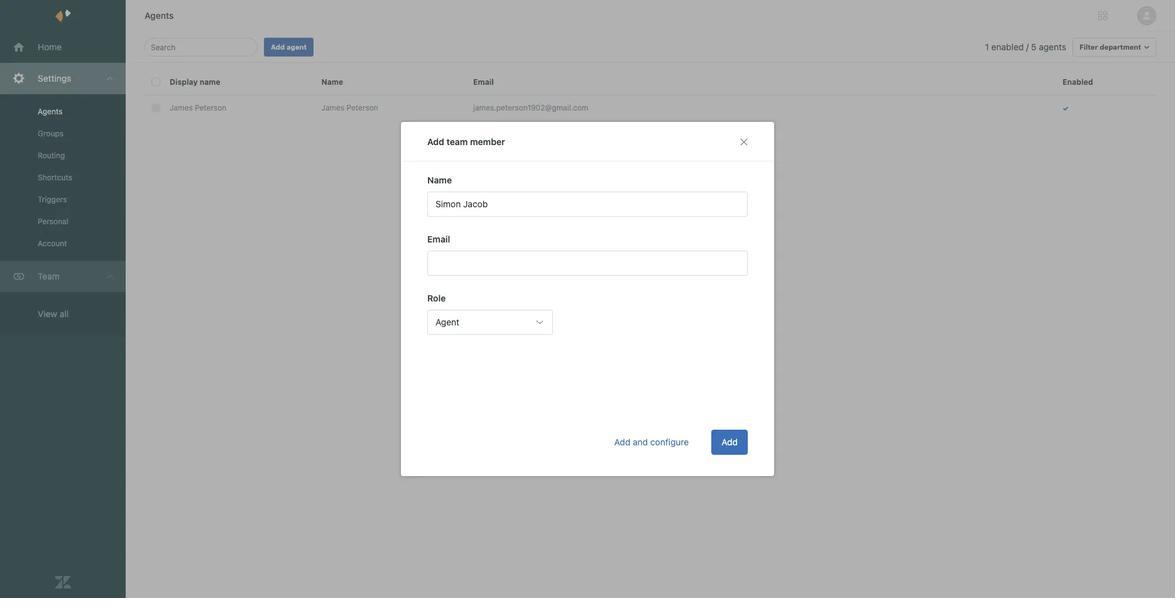 Task type: vqa. For each thing, say whether or not it's contained in the screenshot.
right Agents
yes



Task type: locate. For each thing, give the bounding box(es) containing it.
agents up search text field
[[145, 10, 174, 21]]

1 vertical spatial agents
[[38, 107, 63, 116]]

james down 'name'
[[322, 103, 345, 113]]

zendesk products image
[[1099, 11, 1108, 20]]

james peterson down 'name'
[[322, 103, 378, 113]]

5
[[1032, 41, 1037, 52]]

james peterson down display name
[[170, 103, 227, 113]]

james
[[170, 103, 193, 113], [322, 103, 345, 113]]

filter department
[[1080, 43, 1142, 51]]

peterson
[[195, 103, 227, 113], [347, 103, 378, 113]]

routing
[[38, 151, 65, 160]]

agents
[[145, 10, 174, 21], [38, 107, 63, 116]]

add agent
[[271, 43, 307, 51]]

2 james from the left
[[322, 103, 345, 113]]

personal
[[38, 217, 68, 226]]

1 james peterson from the left
[[170, 103, 227, 113]]

add
[[271, 43, 285, 51]]

0 horizontal spatial james peterson
[[170, 103, 227, 113]]

view all
[[38, 309, 69, 319]]

settings
[[38, 73, 71, 84]]

1 horizontal spatial peterson
[[347, 103, 378, 113]]

0 horizontal spatial peterson
[[195, 103, 227, 113]]

filter department button
[[1073, 38, 1157, 57]]

display
[[170, 77, 198, 87]]

0 vertical spatial agents
[[145, 10, 174, 21]]

1 horizontal spatial james
[[322, 103, 345, 113]]

1 horizontal spatial james peterson
[[322, 103, 378, 113]]

0 horizontal spatial james
[[170, 103, 193, 113]]

2 james peterson from the left
[[322, 103, 378, 113]]

view
[[38, 309, 57, 319]]

1 horizontal spatial agents
[[145, 10, 174, 21]]

team
[[38, 271, 60, 282]]

1 enabled / 5 agents
[[986, 41, 1067, 52]]

display name
[[170, 77, 221, 87]]

james peterson
[[170, 103, 227, 113], [322, 103, 378, 113]]

james down 'display' on the left of the page
[[170, 103, 193, 113]]

groups
[[38, 129, 64, 138]]

agents up groups
[[38, 107, 63, 116]]

all
[[60, 309, 69, 319]]



Task type: describe. For each thing, give the bounding box(es) containing it.
2 peterson from the left
[[347, 103, 378, 113]]

1 james from the left
[[170, 103, 193, 113]]

agents
[[1040, 41, 1067, 52]]

account
[[38, 239, 67, 248]]

add agent button
[[264, 38, 314, 57]]

triggers
[[38, 195, 67, 204]]

0 horizontal spatial agents
[[38, 107, 63, 116]]

/
[[1027, 41, 1029, 52]]

enabled
[[1063, 77, 1094, 87]]

department
[[1100, 43, 1142, 51]]

1 peterson from the left
[[195, 103, 227, 113]]

james.peterson1902@gmail.com
[[473, 103, 589, 113]]

Search text field
[[151, 40, 248, 55]]

filter
[[1080, 43, 1099, 51]]

1
[[986, 41, 990, 52]]

shortcuts
[[38, 173, 72, 182]]

email
[[473, 77, 494, 87]]

name
[[200, 77, 221, 87]]

home
[[38, 41, 62, 52]]

agent
[[287, 43, 307, 51]]

enabled
[[992, 41, 1024, 52]]

name
[[322, 77, 343, 87]]



